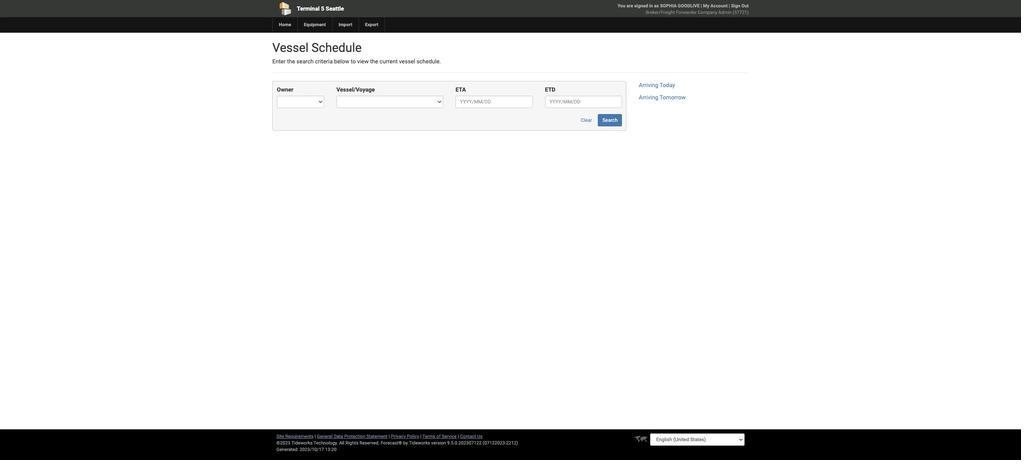 Task type: vqa. For each thing, say whether or not it's contained in the screenshot.
Traffic
no



Task type: locate. For each thing, give the bounding box(es) containing it.
arriving up arriving tomorrow link
[[639, 82, 659, 89]]

arriving
[[639, 82, 659, 89], [639, 94, 659, 101]]

2023/10/17
[[300, 447, 324, 453]]

site requirements link
[[277, 434, 314, 440]]

import link
[[332, 17, 359, 33]]

statement
[[367, 434, 388, 440]]

| up 9.5.0.202307122
[[458, 434, 459, 440]]

home
[[279, 22, 291, 27]]

etd
[[545, 87, 556, 93]]

the
[[287, 58, 295, 65], [370, 58, 379, 65]]

requirements
[[286, 434, 314, 440]]

policy
[[407, 434, 419, 440]]

eta
[[456, 87, 466, 93]]

1 arriving from the top
[[639, 82, 659, 89]]

0 horizontal spatial the
[[287, 58, 295, 65]]

site requirements | general data protection statement | privacy policy | terms of service | contact us ©2023 tideworks technology. all rights reserved. forecast® by tideworks version 9.5.0.202307122 (07122023-2212) generated: 2023/10/17 13:20
[[277, 434, 518, 453]]

1 horizontal spatial the
[[370, 58, 379, 65]]

search
[[297, 58, 314, 65]]

of
[[437, 434, 441, 440]]

owner
[[277, 87, 294, 93]]

home link
[[273, 17, 298, 33]]

(57721)
[[733, 10, 749, 15]]

criteria
[[315, 58, 333, 65]]

1 vertical spatial arriving
[[639, 94, 659, 101]]

by
[[404, 441, 408, 446]]

as
[[655, 3, 659, 9]]

|
[[701, 3, 702, 9], [729, 3, 731, 9], [315, 434, 316, 440], [389, 434, 390, 440], [421, 434, 422, 440], [458, 434, 459, 440]]

company
[[698, 10, 718, 15]]

admin
[[719, 10, 732, 15]]

contact us link
[[460, 434, 483, 440]]

protection
[[345, 434, 366, 440]]

| up the tideworks
[[421, 434, 422, 440]]

equipment
[[304, 22, 326, 27]]

vessel
[[399, 58, 416, 65]]

goodlive
[[678, 3, 700, 9]]

generated:
[[277, 447, 299, 453]]

service
[[442, 434, 457, 440]]

ETD text field
[[545, 96, 623, 108]]

privacy
[[391, 434, 406, 440]]

enter
[[273, 58, 286, 65]]

tideworks
[[409, 441, 430, 446]]

2 arriving from the top
[[639, 94, 659, 101]]

arriving for arriving today
[[639, 82, 659, 89]]

5
[[321, 5, 325, 12]]

general data protection statement link
[[317, 434, 388, 440]]

terms
[[423, 434, 436, 440]]

sophia
[[661, 3, 677, 9]]

us
[[478, 434, 483, 440]]

the right the view
[[370, 58, 379, 65]]

you are signed in as sophia goodlive | my account | sign out broker/freight forwarder company admin (57721)
[[618, 3, 749, 15]]

search button
[[598, 114, 623, 127]]

version
[[432, 441, 446, 446]]

terminal 5 seattle
[[297, 5, 344, 12]]

arriving down arriving today link
[[639, 94, 659, 101]]

broker/freight
[[646, 10, 675, 15]]

terminal
[[297, 5, 320, 12]]

0 vertical spatial arriving
[[639, 82, 659, 89]]

you
[[618, 3, 626, 9]]

vessel
[[273, 41, 309, 55]]

arriving today
[[639, 82, 676, 89]]

my
[[704, 3, 710, 9]]

clear
[[581, 118, 593, 123]]

the right enter
[[287, 58, 295, 65]]



Task type: describe. For each thing, give the bounding box(es) containing it.
| up forecast®
[[389, 434, 390, 440]]

vessel/voyage
[[337, 87, 375, 93]]

schedule.
[[417, 58, 441, 65]]

2 the from the left
[[370, 58, 379, 65]]

in
[[650, 3, 653, 9]]

terminal 5 seattle link
[[273, 0, 464, 17]]

arriving tomorrow link
[[639, 94, 686, 101]]

search
[[603, 118, 618, 123]]

arriving for arriving tomorrow
[[639, 94, 659, 101]]

rights
[[346, 441, 359, 446]]

9.5.0.202307122
[[448, 441, 482, 446]]

are
[[627, 3, 634, 9]]

forwarder
[[677, 10, 697, 15]]

account
[[711, 3, 728, 9]]

site
[[277, 434, 284, 440]]

| left my at the top right
[[701, 3, 702, 9]]

clear button
[[577, 114, 597, 127]]

terms of service link
[[423, 434, 457, 440]]

| left general
[[315, 434, 316, 440]]

ETA text field
[[456, 96, 533, 108]]

export
[[365, 22, 379, 27]]

(07122023-
[[483, 441, 507, 446]]

signed
[[635, 3, 649, 9]]

export link
[[359, 17, 385, 33]]

schedule
[[312, 41, 362, 55]]

arriving tomorrow
[[639, 94, 686, 101]]

my account link
[[704, 3, 728, 9]]

13:20
[[325, 447, 337, 453]]

vessel schedule enter the search criteria below to view the current vessel schedule.
[[273, 41, 441, 65]]

technology.
[[314, 441, 338, 446]]

privacy policy link
[[391, 434, 419, 440]]

import
[[339, 22, 353, 27]]

equipment link
[[298, 17, 332, 33]]

general
[[317, 434, 333, 440]]

arriving today link
[[639, 82, 676, 89]]

data
[[334, 434, 343, 440]]

©2023 tideworks
[[277, 441, 313, 446]]

forecast®
[[381, 441, 402, 446]]

sign
[[732, 3, 741, 9]]

all
[[339, 441, 345, 446]]

sign out link
[[732, 3, 749, 9]]

1 the from the left
[[287, 58, 295, 65]]

today
[[660, 82, 676, 89]]

to
[[351, 58, 356, 65]]

below
[[334, 58, 350, 65]]

tomorrow
[[660, 94, 686, 101]]

current
[[380, 58, 398, 65]]

reserved.
[[360, 441, 380, 446]]

out
[[742, 3, 749, 9]]

contact
[[460, 434, 476, 440]]

2212)
[[507, 441, 518, 446]]

| left sign on the top right of the page
[[729, 3, 731, 9]]

view
[[358, 58, 369, 65]]

seattle
[[326, 5, 344, 12]]



